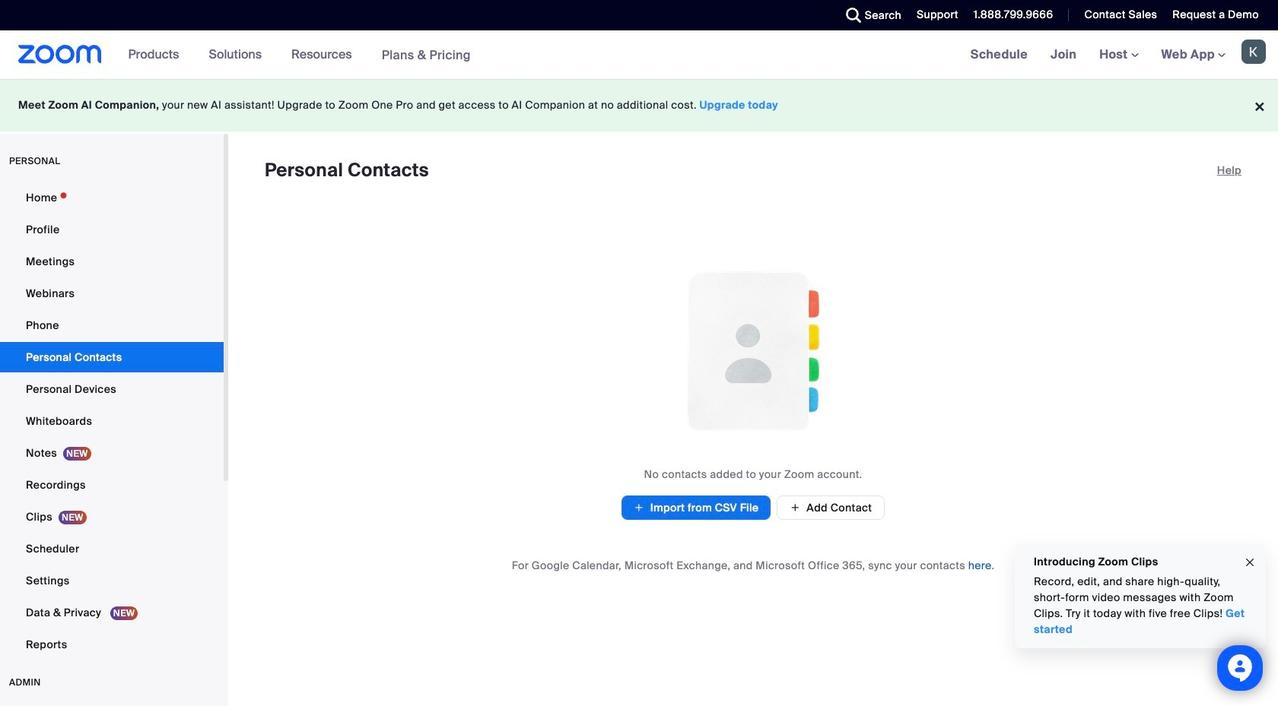 Task type: describe. For each thing, give the bounding box(es) containing it.
close image
[[1244, 554, 1256, 572]]

0 horizontal spatial add image
[[634, 501, 644, 516]]

profile picture image
[[1242, 40, 1266, 64]]

zoom logo image
[[18, 45, 102, 64]]



Task type: vqa. For each thing, say whether or not it's contained in the screenshot.
User Management
no



Task type: locate. For each thing, give the bounding box(es) containing it.
add image
[[634, 501, 644, 516], [790, 502, 801, 515]]

1 horizontal spatial add image
[[790, 502, 801, 515]]

footer
[[0, 79, 1279, 132]]

product information navigation
[[117, 30, 482, 80]]

personal menu menu
[[0, 183, 224, 662]]

meetings navigation
[[959, 30, 1279, 80]]

banner
[[0, 30, 1279, 80]]



